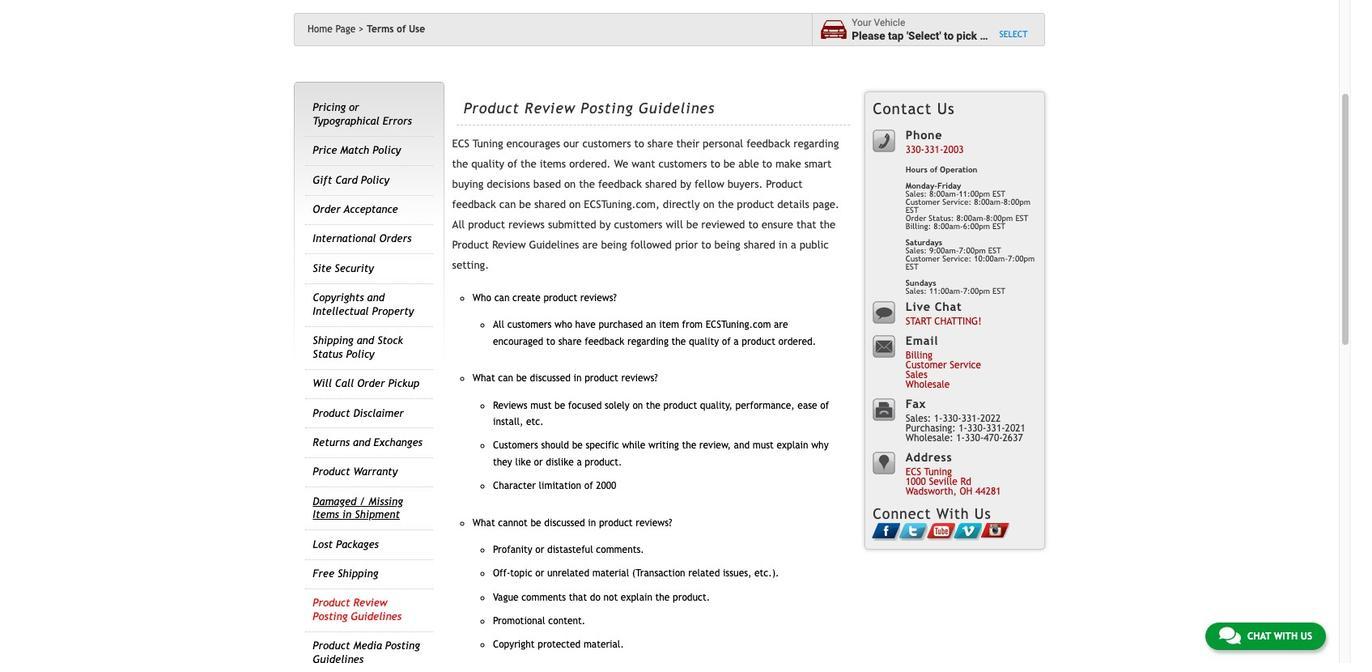 Task type: locate. For each thing, give the bounding box(es) containing it.
setting.
[[452, 259, 489, 271]]

the
[[452, 158, 468, 170], [521, 158, 537, 170], [579, 178, 595, 190], [718, 198, 734, 211], [820, 219, 836, 231], [672, 336, 686, 347], [646, 400, 661, 411], [682, 440, 696, 451], [655, 592, 670, 603]]

reviews? for what cannot be discussed in product reviews?
[[636, 517, 672, 528]]

1 horizontal spatial regarding
[[794, 138, 839, 150]]

reviews? up solely
[[621, 373, 658, 384]]

be
[[724, 158, 735, 170], [519, 198, 531, 211], [686, 219, 698, 231], [516, 373, 527, 384], [555, 400, 565, 411], [572, 440, 583, 451], [531, 517, 541, 528]]

0 horizontal spatial ordered.
[[569, 158, 611, 170]]

0 vertical spatial must
[[530, 400, 552, 411]]

0 horizontal spatial product.
[[585, 456, 622, 468]]

product
[[737, 198, 774, 211], [468, 219, 505, 231], [544, 292, 577, 304], [742, 336, 776, 347], [585, 373, 618, 384], [663, 400, 697, 411], [599, 517, 633, 528]]

330- down 2022
[[965, 433, 984, 444]]

will call order pickup
[[313, 377, 419, 390]]

comments image
[[1219, 626, 1241, 645]]

the inside reviews must be focused solely on the product quality, performance, ease of install, etc.
[[646, 400, 661, 411]]

1 horizontal spatial by
[[680, 178, 691, 190]]

0 horizontal spatial chat
[[935, 300, 962, 313]]

in down ensure
[[779, 239, 788, 251]]

discussed for distasteful
[[544, 517, 585, 528]]

1 vertical spatial tuning
[[924, 467, 952, 478]]

0 vertical spatial shared
[[645, 178, 677, 190]]

all inside ecs tuning encourages our customers to share their personal feedback regarding the quality of the items ordered. we want customers to be able to make smart buying decisions based on the feedback shared by fellow buyers. product feedback can be shared on ecstuning.com, directly on the product details page. all product reviews submitted by customers will be reviewed to ensure that the product review guidelines are being followed prior to being shared in a public setting.
[[452, 219, 465, 231]]

address
[[906, 450, 952, 464]]

posting
[[581, 99, 633, 116], [313, 610, 348, 623], [385, 640, 420, 652]]

distasteful
[[547, 544, 593, 555]]

service: down friday
[[943, 198, 972, 206]]

8:00pm down 11:00pm
[[986, 214, 1013, 223]]

policy for price match policy
[[373, 144, 401, 156]]

4 sales: from the top
[[906, 413, 931, 425]]

8:00am- up the status:
[[929, 189, 959, 198]]

0 horizontal spatial 331-
[[925, 144, 943, 156]]

posting for the product media posting guidelines link
[[385, 640, 420, 652]]

0 vertical spatial all
[[452, 219, 465, 231]]

2 vertical spatial reviews?
[[636, 517, 672, 528]]

tuning inside ecs tuning encourages our customers to share their personal feedback regarding the quality of the items ordered. we want customers to be able to make smart buying decisions based on the feedback shared by fellow buyers. product feedback can be shared on ecstuning.com, directly on the product details page. all product reviews submitted by customers will be reviewed to ensure that the product review guidelines are being followed prior to being shared in a public setting.
[[473, 138, 503, 150]]

all
[[452, 219, 465, 231], [493, 319, 504, 331]]

0 horizontal spatial posting
[[313, 610, 348, 623]]

1 sales: from the top
[[906, 189, 927, 198]]

0 horizontal spatial being
[[601, 239, 627, 251]]

0 horizontal spatial explain
[[621, 592, 652, 603]]

that left 'do'
[[569, 592, 587, 603]]

0 horizontal spatial must
[[530, 400, 552, 411]]

of inside reviews must be focused solely on the product quality, performance, ease of install, etc.
[[820, 400, 829, 411]]

1 vertical spatial discussed
[[544, 517, 585, 528]]

feedback down purchased
[[585, 336, 625, 347]]

1 vertical spatial must
[[753, 440, 774, 451]]

1 vertical spatial ordered.
[[778, 336, 816, 347]]

0 vertical spatial shipping
[[313, 335, 354, 347]]

chat left with
[[1247, 631, 1271, 642]]

feedback down we
[[598, 178, 642, 190]]

policy
[[373, 144, 401, 156], [361, 174, 389, 186], [346, 348, 374, 360]]

2 what from the top
[[473, 517, 495, 528]]

product. inside customers should be specific while writing the review, and must explain why they like or dislike a product.
[[585, 456, 622, 468]]

0 vertical spatial reviews?
[[580, 292, 617, 304]]

product left 'media'
[[313, 640, 350, 652]]

reviews? up comments.
[[636, 517, 672, 528]]

1 horizontal spatial order
[[357, 377, 385, 390]]

a down 'ecstuning.com'
[[734, 336, 739, 347]]

product disclaimer
[[313, 407, 404, 419]]

page
[[335, 23, 356, 35]]

0 vertical spatial policy
[[373, 144, 401, 156]]

shared down want at top
[[645, 178, 677, 190]]

0 horizontal spatial product review posting guidelines
[[313, 597, 402, 623]]

1 what from the top
[[473, 373, 495, 384]]

and inside copyrights and intellectual property
[[367, 292, 385, 304]]

all inside all customers who have purchased an item from ecstuning.com are encouraged to share feedback regarding the quality of a product ordered.
[[493, 319, 504, 331]]

review
[[525, 99, 576, 116], [492, 239, 526, 251], [353, 597, 387, 609]]

1 vertical spatial regarding
[[627, 336, 669, 347]]

shared down based
[[534, 198, 566, 211]]

1 vertical spatial 8:00pm
[[986, 214, 1013, 223]]

why
[[811, 440, 829, 451]]

us for chat
[[1301, 631, 1312, 642]]

0 vertical spatial service:
[[943, 198, 972, 206]]

1 being from the left
[[601, 239, 627, 251]]

1 vertical spatial policy
[[361, 174, 389, 186]]

1 vertical spatial ecs
[[906, 467, 921, 478]]

international orders link
[[313, 233, 411, 245]]

1 horizontal spatial are
[[774, 319, 788, 331]]

by down ecstuning.com,
[[600, 219, 611, 231]]

what up reviews
[[473, 373, 495, 384]]

0 vertical spatial are
[[582, 239, 598, 251]]

to right prior
[[701, 239, 711, 251]]

330- inside phone 330-331-2003
[[906, 144, 925, 156]]

will
[[313, 377, 332, 390]]

performance,
[[736, 400, 795, 411]]

policy down errors
[[373, 144, 401, 156]]

7:00pm down the 10:00am-
[[963, 287, 990, 295]]

1 horizontal spatial that
[[797, 219, 817, 231]]

1 vertical spatial are
[[774, 319, 788, 331]]

product down free
[[313, 597, 350, 609]]

topic
[[510, 568, 532, 579]]

saturdays
[[906, 238, 942, 247]]

2 horizontal spatial order
[[906, 214, 926, 223]]

44281
[[976, 486, 1001, 497]]

chat
[[935, 300, 962, 313], [1247, 631, 1271, 642]]

posting inside product media posting guidelines
[[385, 640, 420, 652]]

promotional content.
[[493, 615, 586, 627]]

0 vertical spatial what
[[473, 373, 495, 384]]

product inside all customers who have purchased an item from ecstuning.com are encouraged to share feedback regarding the quality of a product ordered.
[[742, 336, 776, 347]]

all up encouraged
[[493, 319, 504, 331]]

2 vertical spatial can
[[498, 373, 513, 384]]

are inside all customers who have purchased an item from ecstuning.com are encouraged to share feedback regarding the quality of a product ordered.
[[774, 319, 788, 331]]

2003
[[943, 144, 964, 156]]

be inside customers should be specific while writing the review, and must explain why they like or dislike a product.
[[572, 440, 583, 451]]

fellow
[[695, 178, 724, 190]]

and
[[367, 292, 385, 304], [357, 335, 374, 347], [353, 436, 370, 448], [734, 440, 750, 451]]

free shipping link
[[313, 568, 378, 580]]

of inside all customers who have purchased an item from ecstuning.com are encouraged to share feedback regarding the quality of a product ordered.
[[722, 336, 731, 347]]

in for what can be discussed in product reviews?
[[574, 373, 582, 384]]

copyright
[[493, 639, 535, 650]]

ecs inside ecs tuning encourages our customers to share their personal feedback regarding the quality of the items ordered. we want customers to be able to make smart buying decisions based on the feedback shared by fellow buyers. product feedback can be shared on ecstuning.com, directly on the product details page. all product reviews submitted by customers will be reviewed to ensure that the product review guidelines are being followed prior to being shared in a public setting.
[[452, 138, 470, 150]]

select
[[999, 29, 1028, 39]]

character
[[493, 480, 536, 491]]

2 vertical spatial policy
[[346, 348, 374, 360]]

feedback
[[747, 138, 790, 150], [598, 178, 642, 190], [452, 198, 496, 211], [585, 336, 625, 347]]

can down the decisions
[[499, 198, 516, 211]]

0 vertical spatial by
[[680, 178, 691, 190]]

sales:
[[906, 189, 927, 198], [906, 246, 927, 255], [906, 287, 927, 295], [906, 413, 931, 425]]

posting inside product review posting guidelines
[[313, 610, 348, 623]]

ecstuning.com,
[[584, 198, 660, 211]]

1 vertical spatial all
[[493, 319, 504, 331]]

hours
[[906, 165, 928, 174]]

on
[[564, 178, 576, 190], [569, 198, 581, 211], [703, 198, 715, 211], [633, 400, 643, 411]]

profanity or distasteful comments.
[[493, 544, 644, 555]]

and inside the shipping and stock status policy
[[357, 335, 374, 347]]

1 vertical spatial what
[[473, 517, 495, 528]]

11:00pm
[[959, 189, 990, 198]]

explain inside customers should be specific while writing the review, and must explain why they like or dislike a product.
[[777, 440, 808, 451]]

product warranty
[[313, 466, 398, 478]]

international
[[313, 233, 376, 245]]

orders
[[379, 233, 411, 245]]

1 customer from the top
[[906, 198, 940, 206]]

8:00am- down 11:00pm
[[957, 214, 986, 223]]

to down who
[[546, 336, 555, 347]]

material
[[592, 568, 629, 579]]

330-331-2003 link
[[906, 144, 964, 156]]

us
[[937, 100, 955, 117], [975, 505, 991, 522], [1301, 631, 1312, 642]]

posting for product review posting guidelines link
[[313, 610, 348, 623]]

1 vertical spatial share
[[558, 336, 582, 347]]

of up the decisions
[[508, 158, 517, 170]]

0 horizontal spatial tuning
[[473, 138, 503, 150]]

shipping down packages
[[338, 568, 378, 580]]

are right 'ecstuning.com'
[[774, 319, 788, 331]]

make
[[776, 158, 801, 170]]

a right pick
[[980, 29, 986, 42]]

0 horizontal spatial regarding
[[627, 336, 669, 347]]

product up comments.
[[599, 517, 633, 528]]

and for exchanges
[[353, 436, 370, 448]]

tuning down address
[[924, 467, 952, 478]]

on right solely
[[633, 400, 643, 411]]

0 vertical spatial posting
[[581, 99, 633, 116]]

sales: down hours
[[906, 189, 927, 198]]

regarding down an
[[627, 336, 669, 347]]

shipping up the status
[[313, 335, 354, 347]]

quality up buying
[[471, 158, 504, 170]]

ecs down address
[[906, 467, 921, 478]]

on up the submitted at the top left of page
[[569, 198, 581, 211]]

the down the encourages
[[521, 158, 537, 170]]

all customers who have purchased an item from ecstuning.com are encouraged to share feedback regarding the quality of a product ordered.
[[493, 319, 816, 347]]

in for what cannot be discussed in product reviews?
[[588, 517, 596, 528]]

and left stock
[[357, 335, 374, 347]]

the right writing
[[682, 440, 696, 451]]

customer
[[906, 198, 940, 206], [906, 254, 940, 263], [906, 360, 947, 371]]

1 horizontal spatial chat
[[1247, 631, 1271, 642]]

must up etc.
[[530, 400, 552, 411]]

and down product disclaimer link
[[353, 436, 370, 448]]

can
[[499, 198, 516, 211], [494, 292, 510, 304], [498, 373, 513, 384]]

1 horizontal spatial tuning
[[924, 467, 952, 478]]

product up solely
[[585, 373, 618, 384]]

product down make
[[766, 178, 803, 190]]

0 vertical spatial ordered.
[[569, 158, 611, 170]]

purchasing:
[[906, 423, 956, 434]]

0 vertical spatial customer
[[906, 198, 940, 206]]

1 vertical spatial product review posting guidelines
[[313, 597, 402, 623]]

what
[[473, 373, 495, 384], [473, 517, 495, 528]]

must inside reviews must be focused solely on the product quality, performance, ease of install, etc.
[[530, 400, 552, 411]]

to inside all customers who have purchased an item from ecstuning.com are encouraged to share feedback regarding the quality of a product ordered.
[[546, 336, 555, 347]]

reviews? up have
[[580, 292, 617, 304]]

can for create
[[494, 292, 510, 304]]

1 vertical spatial quality
[[689, 336, 719, 347]]

0 vertical spatial chat
[[935, 300, 962, 313]]

1 horizontal spatial must
[[753, 440, 774, 451]]

0 vertical spatial regarding
[[794, 138, 839, 150]]

property
[[372, 305, 414, 317]]

the inside customers should be specific while writing the review, and must explain why they like or dislike a product.
[[682, 440, 696, 451]]

directly
[[663, 198, 700, 211]]

price
[[313, 144, 337, 156]]

review down free shipping
[[353, 597, 387, 609]]

phone 330-331-2003
[[906, 128, 964, 156]]

reviews? for what can be discussed in product reviews?
[[621, 373, 658, 384]]

free
[[313, 568, 334, 580]]

security
[[335, 262, 374, 274]]

explain down the off-topic or unrelated material (transaction related issues, etc.). at bottom
[[621, 592, 652, 603]]

product inside product review posting guidelines
[[313, 597, 350, 609]]

share inside ecs tuning encourages our customers to share their personal feedback regarding the quality of the items ordered. we want customers to be able to make smart buying decisions based on the feedback shared by fellow buyers. product feedback can be shared on ecstuning.com, directly on the product details page. all product reviews submitted by customers will be reviewed to ensure that the product review guidelines are being followed prior to being shared in a public setting.
[[647, 138, 673, 150]]

guidelines inside product media posting guidelines
[[313, 653, 364, 663]]

331-
[[925, 144, 943, 156], [962, 413, 980, 425], [986, 423, 1005, 434]]

1 horizontal spatial posting
[[385, 640, 420, 652]]

customers down their
[[659, 158, 707, 170]]

purchased
[[599, 319, 643, 331]]

1 horizontal spatial explain
[[777, 440, 808, 451]]

shared down ensure
[[744, 239, 776, 251]]

should
[[541, 440, 569, 451]]

order acceptance link
[[313, 203, 398, 215]]

of right hours
[[930, 165, 938, 174]]

ordered. inside ecs tuning encourages our customers to share their personal feedback regarding the quality of the items ordered. we want customers to be able to make smart buying decisions based on the feedback shared by fellow buyers. product feedback can be shared on ecstuning.com, directly on the product details page. all product reviews submitted by customers will be reviewed to ensure that the product review guidelines are being followed prior to being shared in a public setting.
[[569, 158, 611, 170]]

us inside "link"
[[1301, 631, 1312, 642]]

1 horizontal spatial all
[[493, 319, 504, 331]]

1 vertical spatial customer
[[906, 254, 940, 263]]

1 horizontal spatial 331-
[[962, 413, 980, 425]]

0 horizontal spatial order
[[313, 203, 341, 215]]

terms of use
[[367, 23, 425, 35]]

product. down related
[[673, 592, 710, 603]]

1 vertical spatial explain
[[621, 592, 652, 603]]

disclaimer
[[353, 407, 404, 419]]

2 horizontal spatial posting
[[581, 99, 633, 116]]

1 horizontal spatial ordered.
[[778, 336, 816, 347]]

0 vertical spatial us
[[937, 100, 955, 117]]

1 vertical spatial reviews?
[[621, 373, 658, 384]]

0 horizontal spatial quality
[[471, 158, 504, 170]]

ecs tuning encourages our customers to share their personal feedback regarding the quality of the items ordered. we want customers to be able to make smart buying decisions based on the feedback shared by fellow buyers. product feedback can be shared on ecstuning.com, directly on the product details page. all product reviews submitted by customers will be reviewed to ensure that the product review guidelines are being followed prior to being shared in a public setting.
[[452, 138, 839, 271]]

who
[[555, 319, 572, 331]]

ordered. down our
[[569, 158, 611, 170]]

copyrights and intellectual property link
[[313, 292, 414, 317]]

be inside reviews must be focused solely on the product quality, performance, ease of install, etc.
[[555, 400, 565, 411]]

share down who
[[558, 336, 582, 347]]

product. down specific
[[585, 456, 622, 468]]

in down the damaged
[[342, 509, 352, 521]]

product inside product media posting guidelines
[[313, 640, 350, 652]]

2 vertical spatial posting
[[385, 640, 420, 652]]

guidelines up their
[[638, 99, 715, 116]]

1 horizontal spatial share
[[647, 138, 673, 150]]

and for stock
[[357, 335, 374, 347]]

in for damaged / missing items in shipment
[[342, 509, 352, 521]]

customers up we
[[582, 138, 631, 150]]

0 vertical spatial 8:00pm
[[1004, 198, 1031, 206]]

price match policy
[[313, 144, 401, 156]]

all down buying
[[452, 219, 465, 231]]

sales: down fax
[[906, 413, 931, 425]]

2 horizontal spatial us
[[1301, 631, 1312, 642]]

can inside ecs tuning encourages our customers to share their personal feedback regarding the quality of the items ordered. we want customers to be able to make smart buying decisions based on the feedback shared by fellow buyers. product feedback can be shared on ecstuning.com, directly on the product details page. all product reviews submitted by customers will be reviewed to ensure that the product review guidelines are being followed prior to being shared in a public setting.
[[499, 198, 516, 211]]

product review posting guidelines up our
[[464, 99, 715, 116]]

0 horizontal spatial are
[[582, 239, 598, 251]]

0 vertical spatial explain
[[777, 440, 808, 451]]

1 vertical spatial posting
[[313, 610, 348, 623]]

review inside ecs tuning encourages our customers to share their personal feedback regarding the quality of the items ordered. we want customers to be able to make smart buying decisions based on the feedback shared by fellow buyers. product feedback can be shared on ecstuning.com, directly on the product details page. all product reviews submitted by customers will be reviewed to ensure that the product review guidelines are being followed prior to being shared in a public setting.
[[492, 239, 526, 251]]

1 horizontal spatial shared
[[645, 178, 677, 190]]

2 vertical spatial us
[[1301, 631, 1312, 642]]

order
[[313, 203, 341, 215], [906, 214, 926, 223], [357, 377, 385, 390]]

1 vertical spatial chat
[[1247, 631, 1271, 642]]

8:00am-
[[929, 189, 959, 198], [974, 198, 1004, 206], [957, 214, 986, 223], [934, 222, 963, 231]]

guidelines down the submitted at the top left of page
[[529, 239, 579, 251]]

1 vertical spatial shared
[[534, 198, 566, 211]]

pick
[[957, 29, 977, 42]]

quality down from
[[689, 336, 719, 347]]

customers up encouraged
[[507, 319, 552, 331]]

pricing
[[313, 101, 346, 114]]

by up directly
[[680, 178, 691, 190]]

do
[[590, 592, 601, 603]]

that inside ecs tuning encourages our customers to share their personal feedback regarding the quality of the items ordered. we want customers to be able to make smart buying decisions based on the feedback shared by fellow buyers. product feedback can be shared on ecstuning.com, directly on the product details page. all product reviews submitted by customers will be reviewed to ensure that the product review guidelines are being followed prior to being shared in a public setting.
[[797, 219, 817, 231]]

public
[[800, 239, 829, 251]]

1 vertical spatial by
[[600, 219, 611, 231]]

0 vertical spatial share
[[647, 138, 673, 150]]

sales: down billing:
[[906, 246, 927, 255]]

330- down phone
[[906, 144, 925, 156]]

or right like on the bottom of page
[[534, 456, 543, 468]]

1 vertical spatial product.
[[673, 592, 710, 603]]

in up focused
[[574, 373, 582, 384]]

copyrights and intellectual property
[[313, 292, 414, 317]]

issues,
[[723, 568, 752, 579]]

0 vertical spatial product review posting guidelines
[[464, 99, 715, 116]]

policy up will call order pickup link
[[346, 348, 374, 360]]

a right dislike
[[577, 456, 582, 468]]

or right profanity
[[535, 544, 544, 555]]

2 service: from the top
[[943, 254, 972, 263]]

a left the public
[[791, 239, 796, 251]]

chat inside "link"
[[1247, 631, 1271, 642]]

or up typographical
[[349, 101, 359, 114]]

0 horizontal spatial that
[[569, 592, 587, 603]]

/
[[360, 495, 365, 507]]

3 customer from the top
[[906, 360, 947, 371]]

or inside pricing or typographical errors
[[349, 101, 359, 114]]

are inside ecs tuning encourages our customers to share their personal feedback regarding the quality of the items ordered. we want customers to be able to make smart buying decisions based on the feedback shared by fellow buyers. product feedback can be shared on ecstuning.com, directly on the product details page. all product reviews submitted by customers will be reviewed to ensure that the product review guidelines are being followed prior to being shared in a public setting.
[[582, 239, 598, 251]]

use
[[409, 23, 425, 35]]

2 vertical spatial review
[[353, 597, 387, 609]]

1 horizontal spatial us
[[975, 505, 991, 522]]

match
[[340, 144, 369, 156]]

1 horizontal spatial being
[[715, 239, 741, 251]]

(transaction
[[632, 568, 685, 579]]

stock
[[377, 335, 403, 347]]

2 vertical spatial customer
[[906, 360, 947, 371]]

of inside the hours of operation monday-friday sales: 8:00am-11:00pm est customer service: 8:00am-8:00pm est order status: 8:00am-8:00pm est billing: 8:00am-6:00pm est saturdays sales: 9:00am-7:00pm est customer service: 10:00am-7:00pm est sundays sales: 11:00am-7:00pm est
[[930, 165, 938, 174]]

of right ease
[[820, 400, 829, 411]]

1 vertical spatial can
[[494, 292, 510, 304]]

in inside damaged / missing items in shipment
[[342, 509, 352, 521]]

1 horizontal spatial ecs
[[906, 467, 921, 478]]

review down reviews
[[492, 239, 526, 251]]

guidelines up 'media'
[[351, 610, 402, 623]]

off-topic or unrelated material (transaction related issues, etc.).
[[493, 568, 779, 579]]

0 horizontal spatial share
[[558, 336, 582, 347]]

that
[[797, 219, 817, 231], [569, 592, 587, 603]]

posting down free
[[313, 610, 348, 623]]

0 horizontal spatial ecs
[[452, 138, 470, 150]]

guidelines inside product review posting guidelines
[[351, 610, 402, 623]]

are
[[582, 239, 598, 251], [774, 319, 788, 331]]

discussed up profanity or distasteful comments.
[[544, 517, 585, 528]]

items
[[540, 158, 566, 170]]

0 vertical spatial tuning
[[473, 138, 503, 150]]

a inside ecs tuning encourages our customers to share their personal feedback regarding the quality of the items ordered. we want customers to be able to make smart buying decisions based on the feedback shared by fellow buyers. product feedback can be shared on ecstuning.com, directly on the product details page. all product reviews submitted by customers will be reviewed to ensure that the product review guidelines are being followed prior to being shared in a public setting.
[[791, 239, 796, 251]]

discussed up focused
[[530, 373, 571, 384]]

to right able
[[762, 158, 772, 170]]

service: left the 10:00am-
[[943, 254, 972, 263]]

order left the status:
[[906, 214, 926, 223]]

customers should be specific while writing the review, and must explain why they like or dislike a product.
[[493, 440, 829, 468]]

0 vertical spatial product.
[[585, 456, 622, 468]]

create
[[513, 292, 541, 304]]

1 vertical spatial service:
[[943, 254, 972, 263]]

being left the followed
[[601, 239, 627, 251]]



Task type: vqa. For each thing, say whether or not it's contained in the screenshot.
Shop corresponding to Shop By Clearance
no



Task type: describe. For each thing, give the bounding box(es) containing it.
0 horizontal spatial us
[[937, 100, 955, 117]]

email
[[906, 334, 938, 347]]

item
[[659, 319, 679, 331]]

quality inside ecs tuning encourages our customers to share their personal feedback regarding the quality of the items ordered. we want customers to be able to make smart buying decisions based on the feedback shared by fellow buyers. product feedback can be shared on ecstuning.com, directly on the product details page. all product reviews submitted by customers will be reviewed to ensure that the product review guidelines are being followed prior to being shared in a public setting.
[[471, 158, 504, 170]]

etc.).
[[755, 568, 779, 579]]

discussed for be
[[530, 373, 571, 384]]

guidelines inside ecs tuning encourages our customers to share their personal feedback regarding the quality of the items ordered. we want customers to be able to make smart buying decisions based on the feedback shared by fellow buyers. product feedback can be shared on ecstuning.com, directly on the product details page. all product reviews submitted by customers will be reviewed to ensure that the product review guidelines are being followed prior to being shared in a public setting.
[[529, 239, 579, 251]]

share inside all customers who have purchased an item from ecstuning.com are encouraged to share feedback regarding the quality of a product ordered.
[[558, 336, 582, 347]]

2022
[[980, 413, 1001, 425]]

what can be discussed in product reviews?
[[473, 373, 658, 384]]

the up buying
[[452, 158, 468, 170]]

the inside all customers who have purchased an item from ecstuning.com are encouraged to share feedback regarding the quality of a product ordered.
[[672, 336, 686, 347]]

ordered. inside all customers who have purchased an item from ecstuning.com are encouraged to share feedback regarding the quality of a product ordered.
[[778, 336, 816, 347]]

what for what can be discussed in product reviews?
[[473, 373, 495, 384]]

to up want at top
[[634, 138, 644, 150]]

can for be
[[498, 373, 513, 384]]

2 vertical spatial shared
[[744, 239, 776, 251]]

1 horizontal spatial product review posting guidelines
[[464, 99, 715, 116]]

warranty
[[353, 466, 398, 478]]

us for connect
[[975, 505, 991, 522]]

live chat start chatting!
[[906, 300, 982, 327]]

the down page.
[[820, 219, 836, 231]]

sales
[[906, 369, 928, 381]]

shipping and stock status policy link
[[313, 335, 403, 360]]

your
[[852, 17, 872, 28]]

feedback inside all customers who have purchased an item from ecstuning.com are encouraged to share feedback regarding the quality of a product ordered.
[[585, 336, 625, 347]]

reviews
[[508, 219, 545, 231]]

1- up wholesale:
[[934, 413, 943, 425]]

your vehicle please tap 'select' to pick a vehicle
[[852, 17, 1024, 42]]

lost
[[313, 538, 333, 550]]

shipping and stock status policy
[[313, 335, 403, 360]]

331- inside phone 330-331-2003
[[925, 144, 943, 156]]

a inside your vehicle please tap 'select' to pick a vehicle
[[980, 29, 986, 42]]

call
[[335, 377, 354, 390]]

site security link
[[313, 262, 374, 274]]

customers up the followed
[[614, 219, 663, 231]]

what for what cannot be discussed in product reviews?
[[473, 517, 495, 528]]

personal
[[703, 138, 743, 150]]

sundays
[[906, 278, 936, 287]]

product up who
[[544, 292, 577, 304]]

review,
[[699, 440, 731, 451]]

dislike
[[546, 456, 574, 468]]

product up 'setting.'
[[452, 239, 489, 251]]

gift card policy link
[[313, 174, 389, 186]]

rd
[[960, 476, 972, 488]]

1- left 2022
[[959, 423, 967, 434]]

a inside customers should be specific while writing the review, and must explain why they like or dislike a product.
[[577, 456, 582, 468]]

and for intellectual
[[367, 292, 385, 304]]

on down fellow
[[703, 198, 715, 211]]

intellectual
[[313, 305, 369, 317]]

3 sales: from the top
[[906, 287, 927, 295]]

seville
[[929, 476, 958, 488]]

vague
[[493, 592, 519, 603]]

and inside customers should be specific while writing the review, and must explain why they like or dislike a product.
[[734, 440, 750, 451]]

quality inside all customers who have purchased an item from ecstuning.com are encouraged to share feedback regarding the quality of a product ordered.
[[689, 336, 719, 347]]

with
[[1274, 631, 1298, 642]]

product inside reviews must be focused solely on the product quality, performance, ease of install, etc.
[[663, 400, 697, 411]]

material.
[[584, 639, 624, 650]]

1 vertical spatial that
[[569, 592, 587, 603]]

regarding inside all customers who have purchased an item from ecstuning.com are encouraged to share feedback regarding the quality of a product ordered.
[[627, 336, 669, 347]]

hours of operation monday-friday sales: 8:00am-11:00pm est customer service: 8:00am-8:00pm est order status: 8:00am-8:00pm est billing: 8:00am-6:00pm est saturdays sales: 9:00am-7:00pm est customer service: 10:00am-7:00pm est sundays sales: 11:00am-7:00pm est
[[906, 165, 1035, 295]]

feedback up able
[[747, 138, 790, 150]]

based
[[533, 178, 561, 190]]

0 horizontal spatial shared
[[534, 198, 566, 211]]

typographical
[[313, 115, 380, 127]]

profanity
[[493, 544, 532, 555]]

policy inside the shipping and stock status policy
[[346, 348, 374, 360]]

order inside the hours of operation monday-friday sales: 8:00am-11:00pm est customer service: 8:00am-8:00pm est order status: 8:00am-8:00pm est billing: 8:00am-6:00pm est saturdays sales: 9:00am-7:00pm est customer service: 10:00am-7:00pm est sundays sales: 11:00am-7:00pm est
[[906, 214, 926, 223]]

home page
[[308, 23, 356, 35]]

like
[[515, 456, 531, 468]]

sales link
[[906, 369, 928, 381]]

of left use at the left top of the page
[[397, 23, 406, 35]]

7:00pm down 6:00pm
[[959, 246, 986, 255]]

11:00am-
[[929, 287, 963, 295]]

must inside customers should be specific while writing the review, and must explain why they like or dislike a product.
[[753, 440, 774, 451]]

with
[[936, 505, 970, 522]]

our
[[564, 138, 579, 150]]

select link
[[999, 29, 1028, 40]]

330- left the 2637
[[967, 423, 986, 434]]

errors
[[383, 115, 412, 127]]

returns
[[313, 436, 350, 448]]

returns and exchanges link
[[313, 436, 422, 448]]

wholesale link
[[906, 379, 950, 391]]

6:00pm
[[963, 222, 990, 231]]

free shipping
[[313, 568, 378, 580]]

1 service: from the top
[[943, 198, 972, 206]]

or right topic
[[535, 568, 544, 579]]

wadsworth,
[[906, 486, 957, 497]]

shipment
[[355, 509, 400, 521]]

copyright protected material.
[[493, 639, 624, 650]]

followed
[[630, 239, 672, 251]]

damaged / missing items in shipment link
[[313, 495, 403, 521]]

tuning inside address ecs tuning 1000 seville rd wadsworth, oh 44281
[[924, 467, 952, 478]]

character limitation of 2000
[[493, 480, 616, 491]]

lost packages
[[313, 538, 379, 550]]

product up the encourages
[[464, 99, 520, 116]]

policy for gift card policy
[[361, 174, 389, 186]]

sales: inside fax sales: 1-330-331-2022 purchasing: 1-330-331-2021 wholesale: 1-330-470-2637
[[906, 413, 931, 425]]

vague comments that do not explain the product.
[[493, 592, 710, 603]]

smart
[[804, 158, 832, 170]]

items
[[313, 509, 339, 521]]

address ecs tuning 1000 seville rd wadsworth, oh 44281
[[906, 450, 1001, 497]]

on right based
[[564, 178, 576, 190]]

regarding inside ecs tuning encourages our customers to share their personal feedback regarding the quality of the items ordered. we want customers to be able to make smart buying decisions based on the feedback shared by fellow buyers. product feedback can be shared on ecstuning.com, directly on the product details page. all product reviews submitted by customers will be reviewed to ensure that the product review guidelines are being followed prior to being shared in a public setting.
[[794, 138, 839, 150]]

1 vertical spatial shipping
[[338, 568, 378, 580]]

damaged / missing items in shipment
[[313, 495, 403, 521]]

on inside reviews must be focused solely on the product quality, performance, ease of install, etc.
[[633, 400, 643, 411]]

a inside all customers who have purchased an item from ecstuning.com are encouraged to share feedback regarding the quality of a product ordered.
[[734, 336, 739, 347]]

reviews must be focused solely on the product quality, performance, ease of install, etc.
[[493, 400, 829, 427]]

8:00am- up 9:00am-
[[934, 222, 963, 231]]

8:00am- up 6:00pm
[[974, 198, 1004, 206]]

2 customer from the top
[[906, 254, 940, 263]]

reviewed
[[701, 219, 745, 231]]

connect
[[873, 505, 931, 522]]

pickup
[[388, 377, 419, 390]]

site security
[[313, 262, 374, 274]]

not
[[604, 592, 618, 603]]

product left reviews
[[468, 219, 505, 231]]

customers inside all customers who have purchased an item from ecstuning.com are encouraged to share feedback regarding the quality of a product ordered.
[[507, 319, 552, 331]]

9:00am-
[[929, 246, 959, 255]]

ecstuning.com
[[706, 319, 771, 331]]

from
[[682, 319, 703, 331]]

1- right wholesale:
[[956, 433, 965, 444]]

missing
[[369, 495, 403, 507]]

the right based
[[579, 178, 595, 190]]

7:00pm right 9:00am-
[[1008, 254, 1035, 263]]

lost packages link
[[313, 538, 379, 550]]

comments.
[[596, 544, 644, 555]]

writing
[[648, 440, 679, 451]]

want
[[632, 158, 655, 170]]

connect with us
[[873, 505, 991, 522]]

product down 'buyers.'
[[737, 198, 774, 211]]

feedback down buying
[[452, 198, 496, 211]]

2 being from the left
[[715, 239, 741, 251]]

shipping inside the shipping and stock status policy
[[313, 335, 354, 347]]

to inside your vehicle please tap 'select' to pick a vehicle
[[944, 29, 954, 42]]

quality,
[[700, 400, 733, 411]]

0 vertical spatial review
[[525, 99, 576, 116]]

2 sales: from the top
[[906, 246, 927, 255]]

the down (transaction
[[655, 592, 670, 603]]

encouraged
[[493, 336, 543, 347]]

what cannot be discussed in product reviews?
[[473, 517, 672, 528]]

oh
[[960, 486, 973, 497]]

card
[[335, 174, 358, 186]]

who
[[473, 292, 491, 304]]

2000
[[596, 480, 616, 491]]

ecs inside address ecs tuning 1000 seville rd wadsworth, oh 44281
[[906, 467, 921, 478]]

related
[[688, 568, 720, 579]]

to left ensure
[[748, 219, 758, 231]]

or inside customers should be specific while writing the review, and must explain why they like or dislike a product.
[[534, 456, 543, 468]]

2 horizontal spatial 331-
[[986, 423, 1005, 434]]

0 horizontal spatial by
[[600, 219, 611, 231]]

product disclaimer link
[[313, 407, 404, 419]]

promotional
[[493, 615, 545, 627]]

to up fellow
[[710, 158, 720, 170]]

terms
[[367, 23, 394, 35]]

prior
[[675, 239, 698, 251]]

start
[[906, 316, 932, 327]]

solely
[[605, 400, 630, 411]]

product up returns
[[313, 407, 350, 419]]

product down returns
[[313, 466, 350, 478]]

330- up wholesale:
[[943, 413, 962, 425]]

in inside ecs tuning encourages our customers to share their personal feedback regarding the quality of the items ordered. we want customers to be able to make smart buying decisions based on the feedback shared by fellow buyers. product feedback can be shared on ecstuning.com, directly on the product details page. all product reviews submitted by customers will be reviewed to ensure that the product review guidelines are being followed prior to being shared in a public setting.
[[779, 239, 788, 251]]

of inside ecs tuning encourages our customers to share their personal feedback regarding the quality of the items ordered. we want customers to be able to make smart buying decisions based on the feedback shared by fellow buyers. product feedback can be shared on ecstuning.com, directly on the product details page. all product reviews submitted by customers will be reviewed to ensure that the product review guidelines are being followed prior to being shared in a public setting.
[[508, 158, 517, 170]]

the up reviewed on the top right
[[718, 198, 734, 211]]

gift card policy
[[313, 174, 389, 186]]

customer inside 'email billing customer service sales wholesale'
[[906, 360, 947, 371]]

of left 2000
[[584, 480, 593, 491]]

1 horizontal spatial product.
[[673, 592, 710, 603]]

price match policy link
[[313, 144, 401, 156]]

their
[[676, 138, 700, 150]]

chat inside live chat start chatting!
[[935, 300, 962, 313]]



